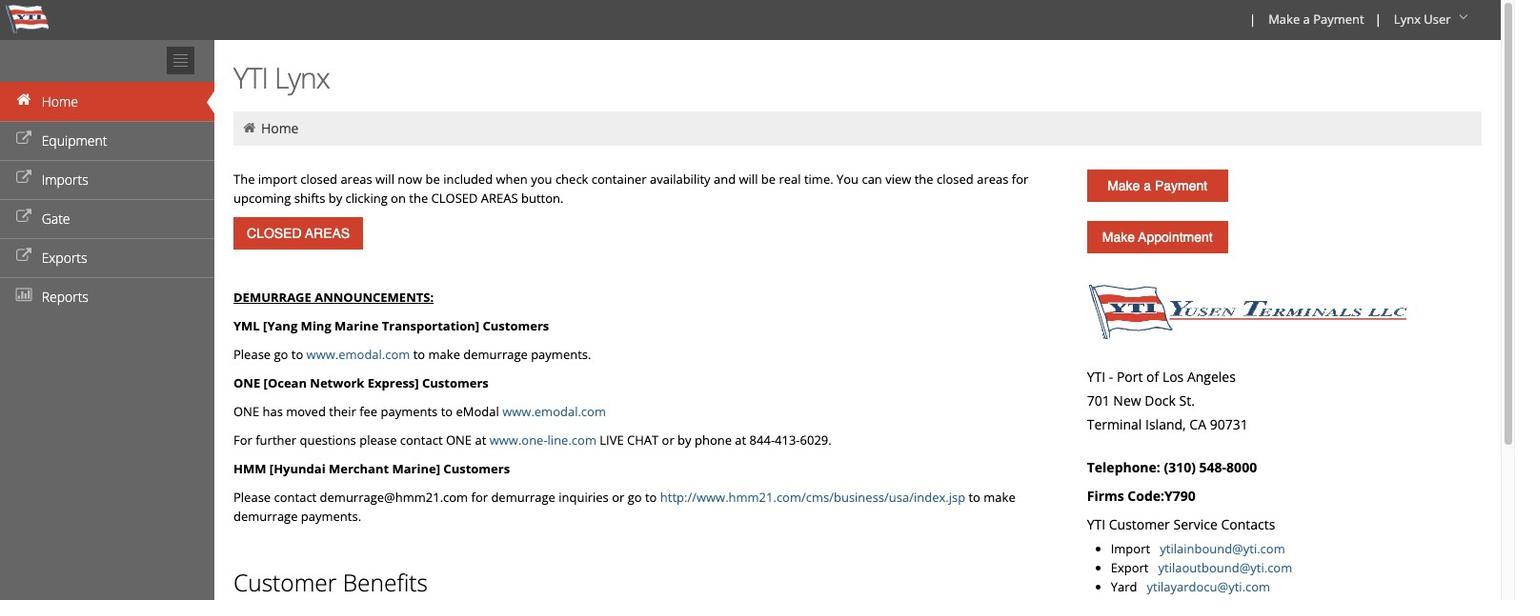 Task type: locate. For each thing, give the bounding box(es) containing it.
customers down www.one-
[[444, 460, 510, 478]]

will right and
[[739, 171, 758, 188]]

home link down yti lynx
[[261, 119, 299, 137]]

1 external link image from the top
[[14, 172, 33, 185]]

for
[[234, 432, 252, 449]]

0 vertical spatial yti
[[234, 58, 268, 97]]

los
[[1163, 368, 1184, 386]]

terminal
[[1087, 416, 1142, 434]]

customers up emodal
[[422, 375, 489, 392]]

payments. down "merchant"
[[301, 508, 361, 525]]

1 closed from the left
[[300, 171, 337, 188]]

1 vertical spatial by
[[678, 432, 692, 449]]

external link image for imports
[[14, 172, 33, 185]]

will up on
[[376, 171, 395, 188]]

upcoming
[[234, 190, 291, 207]]

line.com
[[548, 432, 597, 449]]

or
[[662, 432, 675, 449], [612, 489, 625, 506]]

0 horizontal spatial areas
[[341, 171, 372, 188]]

external link image left gate
[[14, 211, 33, 224]]

0 vertical spatial home
[[42, 92, 78, 111]]

0 vertical spatial please
[[234, 346, 271, 363]]

0 horizontal spatial home
[[42, 92, 78, 111]]

demurrage@hmm21.com
[[320, 489, 468, 506]]

dock
[[1145, 392, 1176, 410]]

the
[[915, 171, 934, 188], [409, 190, 428, 207]]

one has moved their fee payments to emodal www.emodal.com
[[234, 403, 606, 420]]

go
[[274, 346, 288, 363], [628, 489, 642, 506]]

home link
[[0, 82, 214, 121], [261, 119, 299, 137]]

to
[[291, 346, 303, 363], [413, 346, 425, 363], [441, 403, 453, 420], [645, 489, 657, 506], [969, 489, 981, 506]]

be
[[426, 171, 440, 188], [761, 171, 776, 188]]

0 vertical spatial by
[[329, 190, 342, 207]]

1 vertical spatial go
[[628, 489, 642, 506]]

1 vertical spatial make
[[1108, 178, 1140, 194]]

yti customer service contacts
[[1087, 516, 1276, 534]]

firms code:y790
[[1087, 487, 1196, 505]]

1 vertical spatial the
[[409, 190, 428, 207]]

[yang
[[263, 317, 298, 335]]

1 vertical spatial one
[[234, 403, 259, 420]]

1 horizontal spatial will
[[739, 171, 758, 188]]

www.emodal.com
[[307, 346, 410, 363], [503, 403, 606, 420]]

customers right the transportation]
[[483, 317, 549, 335]]

live
[[600, 432, 624, 449]]

external link image down external link icon
[[14, 172, 33, 185]]

0 vertical spatial www.emodal.com link
[[307, 346, 410, 363]]

2 areas from the left
[[977, 171, 1009, 188]]

st.
[[1180, 392, 1195, 410]]

0 horizontal spatial |
[[1250, 10, 1257, 28]]

1 horizontal spatial be
[[761, 171, 776, 188]]

imports
[[42, 171, 88, 189]]

ytilayardocu@yti.com link
[[1147, 579, 1271, 596]]

0 horizontal spatial payments.
[[301, 508, 361, 525]]

demurrage down hmm
[[234, 508, 298, 525]]

bar chart image
[[14, 289, 33, 302]]

lynx user link
[[1386, 0, 1480, 40]]

external link image inside exports link
[[14, 250, 33, 263]]

announcements:
[[315, 289, 434, 306]]

1 horizontal spatial at
[[735, 432, 747, 449]]

0 vertical spatial lynx
[[1394, 10, 1421, 28]]

payments.
[[531, 346, 591, 363], [301, 508, 361, 525]]

1 vertical spatial make
[[984, 489, 1016, 506]]

0 horizontal spatial a
[[1144, 178, 1152, 194]]

customers
[[483, 317, 549, 335], [422, 375, 489, 392], [444, 460, 510, 478]]

telephone:
[[1087, 459, 1161, 477]]

areas
[[481, 190, 518, 207]]

1 horizontal spatial home
[[261, 119, 299, 137]]

0 vertical spatial make
[[429, 346, 460, 363]]

701
[[1087, 392, 1110, 410]]

1 horizontal spatial www.emodal.com link
[[503, 403, 606, 420]]

1 vertical spatial payment
[[1155, 178, 1208, 194]]

1 areas from the left
[[341, 171, 372, 188]]

make
[[1269, 10, 1300, 28], [1108, 178, 1140, 194], [1103, 230, 1135, 245]]

home image up the at the left top of page
[[241, 121, 258, 134]]

2 please from the top
[[234, 489, 271, 506]]

3 external link image from the top
[[14, 250, 33, 263]]

1 vertical spatial www.emodal.com link
[[503, 403, 606, 420]]

0 horizontal spatial be
[[426, 171, 440, 188]]

0 vertical spatial make a payment link
[[1260, 0, 1371, 40]]

home link up 'equipment'
[[0, 82, 214, 121]]

external link image inside imports link
[[14, 172, 33, 185]]

0 vertical spatial a
[[1304, 10, 1311, 28]]

will
[[376, 171, 395, 188], [739, 171, 758, 188]]

1 will from the left
[[376, 171, 395, 188]]

1 horizontal spatial |
[[1375, 10, 1382, 28]]

|
[[1250, 10, 1257, 28], [1375, 10, 1382, 28]]

1 vertical spatial a
[[1144, 178, 1152, 194]]

1 vertical spatial make a payment link
[[1087, 170, 1228, 202]]

included
[[443, 171, 493, 188]]

1 vertical spatial or
[[612, 489, 625, 506]]

0 horizontal spatial payment
[[1155, 178, 1208, 194]]

0 horizontal spatial customer
[[234, 567, 337, 599]]

2 vertical spatial customers
[[444, 460, 510, 478]]

0 vertical spatial go
[[274, 346, 288, 363]]

548-
[[1200, 459, 1227, 477]]

ytilainbound@yti.com link
[[1160, 540, 1286, 558]]

1 vertical spatial please
[[234, 489, 271, 506]]

ytilaoutbound@yti.com
[[1159, 560, 1293, 577]]

0 horizontal spatial lynx
[[274, 58, 330, 97]]

2 vertical spatial demurrage
[[234, 508, 298, 525]]

1 horizontal spatial for
[[1012, 171, 1029, 188]]

0 horizontal spatial for
[[471, 489, 488, 506]]

external link image up bar chart icon
[[14, 250, 33, 263]]

1 horizontal spatial contact
[[400, 432, 443, 449]]

closed
[[300, 171, 337, 188], [937, 171, 974, 188]]

at
[[475, 432, 486, 449], [735, 432, 747, 449]]

payment up appointment
[[1155, 178, 1208, 194]]

be right now
[[426, 171, 440, 188]]

2 external link image from the top
[[14, 211, 33, 224]]

www.one-line.com link
[[490, 432, 597, 449]]

0 horizontal spatial at
[[475, 432, 486, 449]]

please down yml
[[234, 346, 271, 363]]

check
[[556, 171, 589, 188]]

1 horizontal spatial areas
[[977, 171, 1009, 188]]

2 vertical spatial external link image
[[14, 250, 33, 263]]

of
[[1147, 368, 1159, 386]]

0 horizontal spatial go
[[274, 346, 288, 363]]

1 at from the left
[[475, 432, 486, 449]]

go down [yang
[[274, 346, 288, 363]]

areas right view
[[977, 171, 1009, 188]]

make a payment link
[[1260, 0, 1371, 40], [1087, 170, 1228, 202]]

you
[[837, 171, 859, 188]]

can
[[862, 171, 883, 188]]

by right shifts
[[329, 190, 342, 207]]

external link image
[[14, 172, 33, 185], [14, 211, 33, 224], [14, 250, 33, 263]]

0 vertical spatial make
[[1269, 10, 1300, 28]]

closed up shifts
[[300, 171, 337, 188]]

0 vertical spatial for
[[1012, 171, 1029, 188]]

lynx
[[1394, 10, 1421, 28], [274, 58, 330, 97]]

view
[[886, 171, 912, 188]]

and
[[714, 171, 736, 188]]

413-
[[775, 432, 800, 449]]

be left real
[[761, 171, 776, 188]]

0 vertical spatial payments.
[[531, 346, 591, 363]]

0 vertical spatial payment
[[1314, 10, 1365, 28]]

areas up clicking
[[341, 171, 372, 188]]

the right view
[[915, 171, 934, 188]]

0 vertical spatial one
[[234, 375, 260, 392]]

port
[[1117, 368, 1143, 386]]

one
[[234, 375, 260, 392], [234, 403, 259, 420], [446, 432, 472, 449]]

1 horizontal spatial the
[[915, 171, 934, 188]]

please down hmm
[[234, 489, 271, 506]]

www.emodal.com down marine
[[307, 346, 410, 363]]

0 horizontal spatial the
[[409, 190, 428, 207]]

home image up external link icon
[[14, 93, 33, 107]]

1 horizontal spatial go
[[628, 489, 642, 506]]

844-
[[750, 432, 775, 449]]

go right "inquiries"
[[628, 489, 642, 506]]

0 horizontal spatial will
[[376, 171, 395, 188]]

yti for yti - port of los angeles 701 new dock st. terminal island, ca 90731
[[1087, 368, 1106, 386]]

hmm [hyundai merchant marine] customers
[[234, 460, 510, 478]]

by left phone at left
[[678, 432, 692, 449]]

payments. inside to make demurrage payments.
[[301, 508, 361, 525]]

1 vertical spatial contact
[[274, 489, 317, 506]]

0 horizontal spatial www.emodal.com link
[[307, 346, 410, 363]]

0 horizontal spatial closed
[[300, 171, 337, 188]]

demurrage
[[464, 346, 528, 363], [491, 489, 556, 506], [234, 508, 298, 525]]

payments. up line.com
[[531, 346, 591, 363]]

1 vertical spatial external link image
[[14, 211, 33, 224]]

ca
[[1190, 416, 1207, 434]]

clicking
[[346, 190, 388, 207]]

demurrage up emodal
[[464, 346, 528, 363]]

closed right view
[[937, 171, 974, 188]]

ytilainbound@yti.com
[[1160, 540, 1286, 558]]

www.emodal.com link up www.one-line.com "link"
[[503, 403, 606, 420]]

1 vertical spatial yti
[[1087, 368, 1106, 386]]

the right on
[[409, 190, 428, 207]]

or right "inquiries"
[[612, 489, 625, 506]]

None submit
[[234, 217, 363, 250]]

payment left the lynx user
[[1314, 10, 1365, 28]]

make
[[429, 346, 460, 363], [984, 489, 1016, 506]]

1 vertical spatial customers
[[422, 375, 489, 392]]

1 horizontal spatial or
[[662, 432, 675, 449]]

home up 'equipment'
[[42, 92, 78, 111]]

one left '[ocean'
[[234, 375, 260, 392]]

1 vertical spatial payments.
[[301, 508, 361, 525]]

one left has
[[234, 403, 259, 420]]

1 please from the top
[[234, 346, 271, 363]]

0 vertical spatial www.emodal.com
[[307, 346, 410, 363]]

hmm
[[234, 460, 266, 478]]

home image
[[14, 93, 33, 107], [241, 121, 258, 134]]

contact down one has moved their fee payments to emodal www.emodal.com
[[400, 432, 443, 449]]

home down yti lynx
[[261, 119, 299, 137]]

1 | from the left
[[1250, 10, 1257, 28]]

or right chat
[[662, 432, 675, 449]]

yti inside yti - port of los angeles 701 new dock st. terminal island, ca 90731
[[1087, 368, 1106, 386]]

island,
[[1146, 416, 1186, 434]]

0 vertical spatial the
[[915, 171, 934, 188]]

external link image for gate
[[14, 211, 33, 224]]

contact down [hyundai
[[274, 489, 317, 506]]

0 horizontal spatial home link
[[0, 82, 214, 121]]

make inside to make demurrage payments.
[[984, 489, 1016, 506]]

0 vertical spatial external link image
[[14, 172, 33, 185]]

yti for yti lynx
[[234, 58, 268, 97]]

0 horizontal spatial by
[[329, 190, 342, 207]]

1 horizontal spatial www.emodal.com
[[503, 403, 606, 420]]

0 vertical spatial make a payment
[[1269, 10, 1365, 28]]

0 vertical spatial contact
[[400, 432, 443, 449]]

2 closed from the left
[[937, 171, 974, 188]]

at left 844-
[[735, 432, 747, 449]]

one down emodal
[[446, 432, 472, 449]]

www.emodal.com link down marine
[[307, 346, 410, 363]]

2 vertical spatial yti
[[1087, 516, 1106, 534]]

at down emodal
[[475, 432, 486, 449]]

0 horizontal spatial home image
[[14, 93, 33, 107]]

questions
[[300, 432, 356, 449]]

closed
[[431, 190, 478, 207]]

1 horizontal spatial closed
[[937, 171, 974, 188]]

1 vertical spatial customer
[[234, 567, 337, 599]]

by inside the import closed areas will now be included when you check container availability and will be real time.  you can view the closed areas for upcoming shifts by clicking on the closed areas button.
[[329, 190, 342, 207]]

demurrage down www.one-
[[491, 489, 556, 506]]

www.emodal.com up www.one-line.com "link"
[[503, 403, 606, 420]]

a
[[1304, 10, 1311, 28], [1144, 178, 1152, 194]]

2 vertical spatial one
[[446, 432, 472, 449]]

1 horizontal spatial home image
[[241, 121, 258, 134]]

external link image inside gate "link"
[[14, 211, 33, 224]]

further
[[256, 432, 297, 449]]

one for one [ocean network express] customers
[[234, 375, 260, 392]]

1 vertical spatial make a payment
[[1108, 178, 1208, 194]]

90731
[[1210, 416, 1248, 434]]

by
[[329, 190, 342, 207], [678, 432, 692, 449]]

demurrage inside to make demurrage payments.
[[234, 508, 298, 525]]

0 horizontal spatial www.emodal.com
[[307, 346, 410, 363]]

0 horizontal spatial or
[[612, 489, 625, 506]]

1 horizontal spatial payments.
[[531, 346, 591, 363]]

external link image
[[14, 133, 33, 146]]

1 vertical spatial lynx
[[274, 58, 330, 97]]



Task type: vqa. For each thing, say whether or not it's contained in the screenshot.


Task type: describe. For each thing, give the bounding box(es) containing it.
contacts
[[1222, 516, 1276, 534]]

customer benefits
[[234, 567, 428, 599]]

6029.
[[800, 432, 832, 449]]

availability
[[650, 171, 711, 188]]

0 horizontal spatial make
[[429, 346, 460, 363]]

on
[[391, 190, 406, 207]]

www.emodal.com link for one has moved their fee payments to emodal www.emodal.com
[[503, 403, 606, 420]]

one for one has moved their fee payments to emodal www.emodal.com
[[234, 403, 259, 420]]

yard
[[1111, 579, 1138, 596]]

you
[[531, 171, 552, 188]]

has
[[263, 403, 283, 420]]

home inside 'home' link
[[42, 92, 78, 111]]

1 horizontal spatial a
[[1304, 10, 1311, 28]]

0 vertical spatial customer
[[1109, 516, 1170, 534]]

service
[[1174, 516, 1218, 534]]

for further questions please contact one at www.one-line.com live chat or by phone at 844-413-6029.
[[234, 432, 832, 449]]

1 horizontal spatial lynx
[[1394, 10, 1421, 28]]

http://www.hmm21.com/cms/business/usa/index.jsp link
[[660, 489, 966, 506]]

0 vertical spatial or
[[662, 432, 675, 449]]

shifts
[[294, 190, 325, 207]]

1 vertical spatial demurrage
[[491, 489, 556, 506]]

to make demurrage payments.
[[234, 489, 1016, 525]]

merchant
[[329, 460, 389, 478]]

export
[[1111, 560, 1149, 577]]

1 horizontal spatial home link
[[261, 119, 299, 137]]

gate link
[[0, 199, 214, 238]]

(310)
[[1164, 459, 1196, 477]]

yti - port of los angeles 701 new dock st. terminal island, ca 90731
[[1087, 368, 1248, 434]]

one [ocean network express] customers
[[234, 375, 489, 392]]

yti lynx
[[234, 58, 330, 97]]

gate
[[42, 210, 70, 228]]

yml
[[234, 317, 260, 335]]

yti for yti customer service contacts
[[1087, 516, 1106, 534]]

time.
[[804, 171, 834, 188]]

1 vertical spatial home image
[[241, 121, 258, 134]]

equipment link
[[0, 121, 214, 160]]

telephone: (310) 548-8000
[[1087, 459, 1257, 477]]

new
[[1114, 392, 1142, 410]]

0 horizontal spatial contact
[[274, 489, 317, 506]]

1 horizontal spatial payment
[[1314, 10, 1365, 28]]

1 horizontal spatial by
[[678, 432, 692, 449]]

0 vertical spatial home image
[[14, 93, 33, 107]]

marine]
[[392, 460, 440, 478]]

1 vertical spatial www.emodal.com
[[503, 403, 606, 420]]

demurrage
[[234, 289, 312, 306]]

make appointment
[[1103, 230, 1213, 245]]

1 vertical spatial home
[[261, 119, 299, 137]]

2 vertical spatial make
[[1103, 230, 1135, 245]]

express]
[[368, 375, 419, 392]]

1 horizontal spatial make a payment link
[[1260, 0, 1371, 40]]

emodal
[[456, 403, 499, 420]]

the import closed areas will now be included when you check container availability and will be real time.  you can view the closed areas for upcoming shifts by clicking on the closed areas button.
[[234, 171, 1029, 207]]

2 be from the left
[[761, 171, 776, 188]]

angle down image
[[1455, 10, 1474, 24]]

external link image for exports
[[14, 250, 33, 263]]

[hyundai
[[270, 460, 326, 478]]

import
[[258, 171, 297, 188]]

1 be from the left
[[426, 171, 440, 188]]

export ytilaoutbound@yti.com yard ytilayardocu@yti.com
[[1111, 560, 1293, 596]]

reports link
[[0, 277, 214, 316]]

their
[[329, 403, 356, 420]]

please
[[360, 432, 397, 449]]

to inside to make demurrage payments.
[[969, 489, 981, 506]]

please for please contact demurrage@hmm21.com for demurrage inquiries or go to
[[234, 489, 271, 506]]

yml [yang ming marine transportation] customers
[[234, 317, 549, 335]]

equipment
[[42, 132, 107, 150]]

ytilaoutbound@yti.com link
[[1159, 560, 1293, 577]]

ytilayardocu@yti.com
[[1147, 579, 1271, 596]]

0 vertical spatial demurrage
[[464, 346, 528, 363]]

transportation]
[[382, 317, 480, 335]]

0 horizontal spatial make a payment link
[[1087, 170, 1228, 202]]

reports
[[42, 288, 89, 306]]

marine
[[335, 317, 379, 335]]

chat
[[627, 432, 659, 449]]

2 at from the left
[[735, 432, 747, 449]]

[ocean
[[264, 375, 307, 392]]

fee
[[359, 403, 378, 420]]

customers for hmm [hyundai merchant marine] customers
[[444, 460, 510, 478]]

real
[[779, 171, 801, 188]]

please go to www.emodal.com to make demurrage payments.
[[234, 346, 591, 363]]

www.emodal.com link for to make demurrage payments.
[[307, 346, 410, 363]]

appointment
[[1139, 230, 1213, 245]]

now
[[398, 171, 422, 188]]

network
[[310, 375, 365, 392]]

code:y790
[[1128, 487, 1196, 505]]

customers for one [ocean network express] customers
[[422, 375, 489, 392]]

phone
[[695, 432, 732, 449]]

exports
[[42, 249, 87, 267]]

for inside the import closed areas will now be included when you check container availability and will be real time.  you can view the closed areas for upcoming shifts by clicking on the closed areas button.
[[1012, 171, 1029, 188]]

lynx user
[[1394, 10, 1451, 28]]

container
[[592, 171, 647, 188]]

exports link
[[0, 238, 214, 277]]

benefits
[[343, 567, 428, 599]]

1 horizontal spatial make a payment
[[1269, 10, 1365, 28]]

2 will from the left
[[739, 171, 758, 188]]

imports link
[[0, 160, 214, 199]]

ming
[[301, 317, 331, 335]]

0 vertical spatial customers
[[483, 317, 549, 335]]

demurrage announcements:
[[234, 289, 434, 306]]

user
[[1424, 10, 1451, 28]]

make appointment link
[[1087, 221, 1228, 254]]

firms
[[1087, 487, 1125, 505]]

angeles
[[1188, 368, 1236, 386]]

please for please go to
[[234, 346, 271, 363]]

payments
[[381, 403, 438, 420]]

import
[[1111, 540, 1157, 558]]

please contact demurrage@hmm21.com for demurrage inquiries or go to http://www.hmm21.com/cms/business/usa/index.jsp
[[234, 489, 966, 506]]

when
[[496, 171, 528, 188]]

2 | from the left
[[1375, 10, 1382, 28]]

8000
[[1227, 459, 1257, 477]]

0 horizontal spatial make a payment
[[1108, 178, 1208, 194]]

1 vertical spatial for
[[471, 489, 488, 506]]

www.one-
[[490, 432, 548, 449]]



